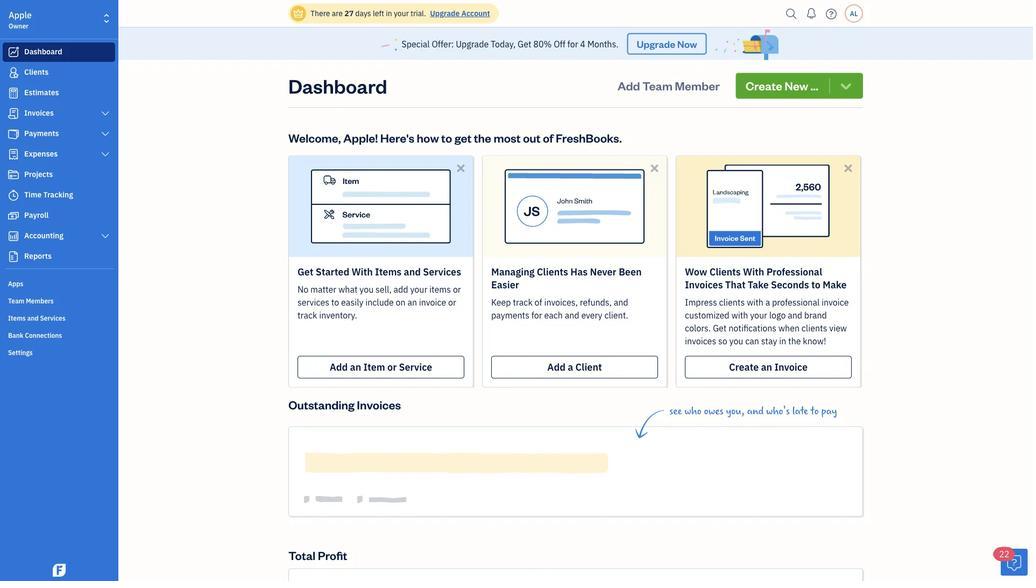 Task type: vqa. For each thing, say whether or not it's contained in the screenshot.
Payroll LINK
yes



Task type: describe. For each thing, give the bounding box(es) containing it.
owner
[[9, 22, 28, 30]]

0 vertical spatial for
[[567, 38, 578, 49]]

1 vertical spatial dashboard
[[288, 73, 387, 99]]

freshbooks image
[[51, 564, 68, 577]]

to inside the get started with items and services no matter what you sell, add your items or services to easily include on an invoice or track inventory.
[[331, 297, 339, 308]]

team members link
[[3, 292, 115, 308]]

and down invoices,
[[565, 309, 579, 321]]

bank
[[8, 331, 23, 340]]

add for add a client
[[547, 361, 565, 374]]

services inside main element
[[40, 314, 65, 322]]

1 horizontal spatial clients
[[802, 322, 827, 334]]

and inside main element
[[27, 314, 39, 322]]

special offer: upgrade today, get 80% off for 4 months.
[[402, 38, 618, 49]]

payments
[[491, 309, 529, 321]]

upgrade left now
[[637, 37, 675, 50]]

view
[[829, 322, 847, 334]]

accounting
[[24, 231, 63, 241]]

bank connections
[[8, 331, 62, 340]]

professional
[[772, 297, 820, 308]]

who
[[685, 406, 702, 417]]

items and services
[[8, 314, 65, 322]]

services
[[298, 297, 329, 308]]

your inside the get started with items and services no matter what you sell, add your items or services to easily include on an invoice or track inventory.
[[410, 284, 427, 295]]

search image
[[783, 6, 800, 22]]

wow
[[685, 266, 707, 278]]

invoice inside wow clients with professional invoices that take seconds to make impress clients with a professional invoice customized with your logo and brand colors. get notifications when clients view invoices so you can stay in the know!
[[822, 297, 849, 308]]

get inside the get started with items and services no matter what you sell, add your items or services to easily include on an invoice or track inventory.
[[298, 266, 313, 278]]

track inside the get started with items and services no matter what you sell, add your items or services to easily include on an invoice or track inventory.
[[298, 309, 317, 321]]

owes
[[704, 406, 724, 417]]

create an invoice
[[729, 361, 808, 374]]

profit
[[318, 548, 347, 563]]

upgrade now link
[[627, 33, 707, 55]]

has
[[570, 266, 588, 278]]

you inside the get started with items and services no matter what you sell, add your items or services to easily include on an invoice or track inventory.
[[360, 284, 374, 295]]

al
[[850, 9, 858, 18]]

add team member
[[617, 78, 720, 93]]

invoices inside wow clients with professional invoices that take seconds to make impress clients with a professional invoice customized with your logo and brand colors. get notifications when clients view invoices so you can stay in the know!
[[685, 279, 723, 291]]

0 vertical spatial in
[[386, 8, 392, 18]]

offer:
[[432, 38, 454, 49]]

member
[[675, 78, 720, 93]]

managing
[[491, 266, 535, 278]]

report image
[[7, 251, 20, 262]]

total profit
[[288, 548, 347, 563]]

today,
[[491, 38, 516, 49]]

items inside items and services link
[[8, 314, 26, 322]]

pay
[[821, 406, 837, 417]]

how
[[417, 130, 439, 146]]

dashboard inside main element
[[24, 47, 62, 56]]

chevrondown image
[[838, 78, 853, 93]]

crown image
[[293, 8, 304, 19]]

team inside team members link
[[8, 296, 24, 305]]

add for add team member
[[617, 78, 640, 93]]

time tracking link
[[3, 186, 115, 205]]

invoices inside main element
[[24, 108, 54, 118]]

settings link
[[3, 344, 115, 360]]

apple!
[[343, 130, 378, 146]]

see
[[669, 406, 682, 417]]

now
[[677, 37, 697, 50]]

an for and
[[350, 361, 361, 374]]

an for invoices
[[761, 361, 772, 374]]

invoices
[[685, 335, 716, 347]]

clients link
[[3, 63, 115, 82]]

apps
[[8, 279, 23, 288]]

dismiss image for get started with items and services
[[455, 162, 467, 174]]

1 horizontal spatial get
[[518, 38, 531, 49]]

no
[[298, 284, 308, 295]]

easily
[[341, 297, 363, 308]]

create new …
[[746, 78, 818, 93]]

can
[[745, 335, 759, 347]]

never
[[590, 266, 616, 278]]

create an invoice link
[[685, 356, 852, 379]]

so
[[718, 335, 727, 347]]

expense image
[[7, 149, 20, 160]]

client.
[[604, 309, 628, 321]]

1 vertical spatial or
[[448, 297, 456, 308]]

matter
[[310, 284, 336, 295]]

reports
[[24, 251, 52, 261]]

invoice
[[774, 361, 808, 374]]

what
[[338, 284, 358, 295]]

and right you,
[[747, 406, 764, 417]]

time tracking
[[24, 190, 73, 200]]

make
[[823, 279, 847, 291]]

add for add an item or service
[[330, 361, 348, 374]]

chevron large down image for accounting
[[100, 232, 110, 241]]

trial.
[[411, 8, 426, 18]]

go to help image
[[823, 6, 840, 22]]

bank connections link
[[3, 327, 115, 343]]

22 button
[[994, 547, 1028, 576]]

include
[[365, 297, 394, 308]]

add an item or service
[[330, 361, 432, 374]]

impress
[[685, 297, 717, 308]]

al button
[[845, 4, 863, 23]]

client image
[[7, 67, 20, 78]]

with for clients
[[743, 266, 764, 278]]

payments link
[[3, 124, 115, 144]]

left
[[373, 8, 384, 18]]

items
[[429, 284, 451, 295]]

of inside 'managing clients has never been easier keep track of invoices, refunds, and payments for each and every client.'
[[535, 297, 542, 308]]

upgrade account link
[[428, 8, 490, 18]]

dashboard link
[[3, 43, 115, 62]]

keep
[[491, 297, 511, 308]]

connections
[[25, 331, 62, 340]]

days
[[355, 8, 371, 18]]

upgrade right offer:
[[456, 38, 489, 49]]

clients for wow
[[709, 266, 741, 278]]

months.
[[587, 38, 618, 49]]

resource center badge image
[[1001, 549, 1028, 576]]

each
[[544, 309, 563, 321]]

accounting link
[[3, 227, 115, 246]]

off
[[554, 38, 565, 49]]

payments
[[24, 128, 59, 138]]

are
[[332, 8, 343, 18]]

0 vertical spatial or
[[453, 284, 461, 295]]

settings
[[8, 348, 33, 357]]

that
[[725, 279, 746, 291]]

see who owes you, and who's late to pay
[[669, 406, 837, 417]]

customized
[[685, 309, 729, 321]]



Task type: locate. For each thing, give the bounding box(es) containing it.
0 horizontal spatial items
[[8, 314, 26, 322]]

or right item
[[387, 361, 397, 374]]

1 vertical spatial get
[[298, 266, 313, 278]]

track down services
[[298, 309, 317, 321]]

invoice down make
[[822, 297, 849, 308]]

1 invoice from the left
[[419, 297, 446, 308]]

projects link
[[3, 165, 115, 185]]

2 dismiss image from the left
[[648, 162, 661, 174]]

0 vertical spatial clients
[[719, 297, 745, 308]]

2 horizontal spatial get
[[713, 322, 727, 334]]

logo
[[769, 309, 786, 321]]

a left client
[[568, 361, 573, 374]]

create inside the create new … dropdown button
[[746, 78, 782, 93]]

reports link
[[3, 247, 115, 266]]

2 horizontal spatial your
[[750, 309, 767, 321]]

when
[[778, 322, 800, 334]]

1 vertical spatial create
[[729, 361, 759, 374]]

0 vertical spatial with
[[747, 297, 763, 308]]

1 with from the left
[[352, 266, 373, 278]]

get started with items and services no matter what you sell, add your items or services to easily include on an invoice or track inventory.
[[298, 266, 461, 321]]

invoice inside the get started with items and services no matter what you sell, add your items or services to easily include on an invoice or track inventory.
[[419, 297, 446, 308]]

track inside 'managing clients has never been easier keep track of invoices, refunds, and payments for each and every client.'
[[513, 297, 533, 308]]

estimates link
[[3, 83, 115, 103]]

items inside the get started with items and services no matter what you sell, add your items or services to easily include on an invoice or track inventory.
[[375, 266, 402, 278]]

in right stay
[[779, 335, 786, 347]]

clients
[[24, 67, 49, 77], [537, 266, 568, 278], [709, 266, 741, 278]]

you inside wow clients with professional invoices that take seconds to make impress clients with a professional invoice customized with your logo and brand colors. get notifications when clients view invoices so you can stay in the know!
[[729, 335, 743, 347]]

chevron large down image for invoices
[[100, 109, 110, 118]]

with up 'what'
[[352, 266, 373, 278]]

a inside wow clients with professional invoices that take seconds to make impress clients with a professional invoice customized with your logo and brand colors. get notifications when clients view invoices so you can stay in the know!
[[765, 297, 770, 308]]

clients
[[719, 297, 745, 308], [802, 322, 827, 334]]

team inside add team member button
[[642, 78, 673, 93]]

and down the professional
[[788, 309, 802, 321]]

0 horizontal spatial in
[[386, 8, 392, 18]]

0 vertical spatial your
[[394, 8, 409, 18]]

0 horizontal spatial services
[[40, 314, 65, 322]]

0 horizontal spatial your
[[394, 8, 409, 18]]

0 vertical spatial of
[[543, 130, 553, 146]]

invoices up payments
[[24, 108, 54, 118]]

with up "take"
[[743, 266, 764, 278]]

1 horizontal spatial clients
[[537, 266, 568, 278]]

been
[[619, 266, 642, 278]]

chevron large down image up chevron large down image at the top left of the page
[[100, 109, 110, 118]]

2 vertical spatial invoices
[[357, 397, 401, 413]]

with up the notifications
[[731, 309, 748, 321]]

welcome,
[[288, 130, 341, 146]]

get
[[518, 38, 531, 49], [298, 266, 313, 278], [713, 322, 727, 334]]

invoice image
[[7, 108, 20, 119]]

main element
[[0, 0, 145, 581]]

1 horizontal spatial invoice
[[822, 297, 849, 308]]

brand
[[804, 309, 827, 321]]

or
[[453, 284, 461, 295], [448, 297, 456, 308], [387, 361, 397, 374]]

create for create an invoice
[[729, 361, 759, 374]]

1 vertical spatial chevron large down image
[[100, 150, 110, 159]]

1 vertical spatial clients
[[802, 322, 827, 334]]

chevron large down image
[[100, 109, 110, 118], [100, 150, 110, 159], [100, 232, 110, 241]]

2 vertical spatial chevron large down image
[[100, 232, 110, 241]]

an inside the get started with items and services no matter what you sell, add your items or services to easily include on an invoice or track inventory.
[[408, 297, 417, 308]]

or down items
[[448, 297, 456, 308]]

1 vertical spatial your
[[410, 284, 427, 295]]

1 dismiss image from the left
[[455, 162, 467, 174]]

1 horizontal spatial dismiss image
[[648, 162, 661, 174]]

2 vertical spatial get
[[713, 322, 727, 334]]

to left make
[[811, 279, 820, 291]]

add left item
[[330, 361, 348, 374]]

1 vertical spatial team
[[8, 296, 24, 305]]

create down can
[[729, 361, 759, 374]]

team down apps
[[8, 296, 24, 305]]

clients inside 'managing clients has never been easier keep track of invoices, refunds, and payments for each and every client.'
[[537, 266, 568, 278]]

1 horizontal spatial of
[[543, 130, 553, 146]]

to inside wow clients with professional invoices that take seconds to make impress clients with a professional invoice customized with your logo and brand colors. get notifications when clients view invoices so you can stay in the know!
[[811, 279, 820, 291]]

0 horizontal spatial dashboard
[[24, 47, 62, 56]]

1 vertical spatial services
[[40, 314, 65, 322]]

add
[[617, 78, 640, 93], [330, 361, 348, 374], [547, 361, 565, 374]]

payroll link
[[3, 206, 115, 225]]

get inside wow clients with professional invoices that take seconds to make impress clients with a professional invoice customized with your logo and brand colors. get notifications when clients view invoices so you can stay in the know!
[[713, 322, 727, 334]]

there
[[310, 8, 330, 18]]

for left 4
[[567, 38, 578, 49]]

0 vertical spatial dashboard
[[24, 47, 62, 56]]

track up payments
[[513, 297, 533, 308]]

dismiss image
[[842, 162, 854, 174]]

add inside button
[[617, 78, 640, 93]]

2 with from the left
[[743, 266, 764, 278]]

clients up the know! at the right bottom
[[802, 322, 827, 334]]

sell,
[[376, 284, 392, 295]]

and up add
[[404, 266, 421, 278]]

to up inventory.
[[331, 297, 339, 308]]

in inside wow clients with professional invoices that take seconds to make impress clients with a professional invoice customized with your logo and brand colors. get notifications when clients view invoices so you can stay in the know!
[[779, 335, 786, 347]]

with inside wow clients with professional invoices that take seconds to make impress clients with a professional invoice customized with your logo and brand colors. get notifications when clients view invoices so you can stay in the know!
[[743, 266, 764, 278]]

0 vertical spatial services
[[423, 266, 461, 278]]

services up bank connections link on the bottom
[[40, 314, 65, 322]]

0 vertical spatial chevron large down image
[[100, 109, 110, 118]]

1 horizontal spatial for
[[567, 38, 578, 49]]

invoices down add an item or service link
[[357, 397, 401, 413]]

upgrade right trial.
[[430, 8, 460, 18]]

colors.
[[685, 322, 711, 334]]

2 horizontal spatial add
[[617, 78, 640, 93]]

clients left the has
[[537, 266, 568, 278]]

payment image
[[7, 129, 20, 139]]

project image
[[7, 169, 20, 180]]

1 vertical spatial invoices
[[685, 279, 723, 291]]

services inside the get started with items and services no matter what you sell, add your items or services to easily include on an invoice or track inventory.
[[423, 266, 461, 278]]

2 horizontal spatial invoices
[[685, 279, 723, 291]]

get
[[454, 130, 471, 146]]

create left new
[[746, 78, 782, 93]]

here's
[[380, 130, 414, 146]]

1 horizontal spatial your
[[410, 284, 427, 295]]

dismiss image for managing clients has never been easier
[[648, 162, 661, 174]]

chart image
[[7, 231, 20, 242]]

for left each
[[531, 309, 542, 321]]

items up bank
[[8, 314, 26, 322]]

easier
[[491, 279, 519, 291]]

team members
[[8, 296, 54, 305]]

1 horizontal spatial an
[[408, 297, 417, 308]]

late
[[792, 406, 808, 417]]

2 vertical spatial your
[[750, 309, 767, 321]]

clients up that
[[709, 266, 741, 278]]

1 vertical spatial a
[[568, 361, 573, 374]]

create inside create an invoice link
[[729, 361, 759, 374]]

0 vertical spatial invoices
[[24, 108, 54, 118]]

items up "sell,"
[[375, 266, 402, 278]]

0 horizontal spatial dismiss image
[[455, 162, 467, 174]]

apps link
[[3, 275, 115, 291]]

0 horizontal spatial invoices
[[24, 108, 54, 118]]

you right so
[[729, 335, 743, 347]]

dismiss image
[[455, 162, 467, 174], [648, 162, 661, 174]]

with inside the get started with items and services no matter what you sell, add your items or services to easily include on an invoice or track inventory.
[[352, 266, 373, 278]]

add down months.
[[617, 78, 640, 93]]

invoice down items
[[419, 297, 446, 308]]

0 vertical spatial the
[[474, 130, 491, 146]]

new
[[785, 78, 808, 93]]

1 horizontal spatial dashboard
[[288, 73, 387, 99]]

track
[[513, 297, 533, 308], [298, 309, 317, 321]]

1 horizontal spatial you
[[729, 335, 743, 347]]

out
[[523, 130, 541, 146]]

1 vertical spatial in
[[779, 335, 786, 347]]

notifications image
[[803, 3, 820, 24]]

0 vertical spatial create
[[746, 78, 782, 93]]

get up so
[[713, 322, 727, 334]]

your left trial.
[[394, 8, 409, 18]]

there are 27 days left in your trial. upgrade account
[[310, 8, 490, 18]]

chevron large down image down payroll link
[[100, 232, 110, 241]]

outstanding
[[288, 397, 355, 413]]

services
[[423, 266, 461, 278], [40, 314, 65, 322]]

for inside 'managing clients has never been easier keep track of invoices, refunds, and payments for each and every client.'
[[531, 309, 542, 321]]

of left invoices,
[[535, 297, 542, 308]]

0 horizontal spatial for
[[531, 309, 542, 321]]

the
[[474, 130, 491, 146], [788, 335, 801, 347]]

27
[[344, 8, 354, 18]]

timer image
[[7, 190, 20, 201]]

0 horizontal spatial add
[[330, 361, 348, 374]]

0 horizontal spatial track
[[298, 309, 317, 321]]

1 horizontal spatial add
[[547, 361, 565, 374]]

upgrade now
[[637, 37, 697, 50]]

expenses
[[24, 149, 58, 159]]

2 horizontal spatial clients
[[709, 266, 741, 278]]

get left 80% at the right top of page
[[518, 38, 531, 49]]

the down when
[[788, 335, 801, 347]]

1 chevron large down image from the top
[[100, 109, 110, 118]]

dashboard image
[[7, 47, 20, 58]]

0 horizontal spatial a
[[568, 361, 573, 374]]

0 horizontal spatial clients
[[24, 67, 49, 77]]

0 horizontal spatial of
[[535, 297, 542, 308]]

clients for managing
[[537, 266, 568, 278]]

0 horizontal spatial invoice
[[419, 297, 446, 308]]

time
[[24, 190, 42, 200]]

know!
[[803, 335, 826, 347]]

1 horizontal spatial the
[[788, 335, 801, 347]]

0 vertical spatial you
[[360, 284, 374, 295]]

estimate image
[[7, 88, 20, 98]]

add left client
[[547, 361, 565, 374]]

create for create new …
[[746, 78, 782, 93]]

team left member
[[642, 78, 673, 93]]

1 horizontal spatial a
[[765, 297, 770, 308]]

1 vertical spatial with
[[731, 309, 748, 321]]

in right left
[[386, 8, 392, 18]]

professional
[[767, 266, 822, 278]]

add team member button
[[608, 73, 730, 99]]

80%
[[533, 38, 552, 49]]

2 horizontal spatial an
[[761, 361, 772, 374]]

payroll
[[24, 210, 49, 220]]

wow clients with professional invoices that take seconds to make impress clients with a professional invoice customized with your logo and brand colors. get notifications when clients view invoices so you can stay in the know!
[[685, 266, 849, 347]]

1 horizontal spatial with
[[743, 266, 764, 278]]

1 vertical spatial track
[[298, 309, 317, 321]]

with down "take"
[[747, 297, 763, 308]]

add an item or service link
[[298, 356, 464, 379]]

invoices link
[[3, 104, 115, 123]]

4
[[580, 38, 585, 49]]

inventory.
[[319, 309, 357, 321]]

an right on
[[408, 297, 417, 308]]

item
[[363, 361, 385, 374]]

clients up estimates
[[24, 67, 49, 77]]

1 horizontal spatial team
[[642, 78, 673, 93]]

chevron large down image
[[100, 130, 110, 138]]

an left invoice
[[761, 361, 772, 374]]

0 vertical spatial items
[[375, 266, 402, 278]]

0 vertical spatial a
[[765, 297, 770, 308]]

your right add
[[410, 284, 427, 295]]

0 horizontal spatial with
[[352, 266, 373, 278]]

your inside wow clients with professional invoices that take seconds to make impress clients with a professional invoice customized with your logo and brand colors. get notifications when clients view invoices so you can stay in the know!
[[750, 309, 767, 321]]

clients inside main element
[[24, 67, 49, 77]]

to left pay
[[811, 406, 819, 417]]

money image
[[7, 210, 20, 221]]

2 chevron large down image from the top
[[100, 150, 110, 159]]

and inside wow clients with professional invoices that take seconds to make impress clients with a professional invoice customized with your logo and brand colors. get notifications when clients view invoices so you can stay in the know!
[[788, 309, 802, 321]]

who's
[[766, 406, 790, 417]]

0 vertical spatial team
[[642, 78, 673, 93]]

1 vertical spatial you
[[729, 335, 743, 347]]

1 vertical spatial of
[[535, 297, 542, 308]]

add
[[394, 284, 408, 295]]

get up no
[[298, 266, 313, 278]]

a up logo
[[765, 297, 770, 308]]

services up items
[[423, 266, 461, 278]]

add a client
[[547, 361, 602, 374]]

and inside the get started with items and services no matter what you sell, add your items or services to easily include on an invoice or track inventory.
[[404, 266, 421, 278]]

the right get
[[474, 130, 491, 146]]

a
[[765, 297, 770, 308], [568, 361, 573, 374]]

invoice
[[419, 297, 446, 308], [822, 297, 849, 308]]

2 vertical spatial or
[[387, 361, 397, 374]]

notifications
[[729, 322, 776, 334]]

1 horizontal spatial in
[[779, 335, 786, 347]]

chevron large down image for expenses
[[100, 150, 110, 159]]

members
[[26, 296, 54, 305]]

most
[[494, 130, 521, 146]]

1 vertical spatial the
[[788, 335, 801, 347]]

1 horizontal spatial invoices
[[357, 397, 401, 413]]

and down team members
[[27, 314, 39, 322]]

chevron large down image down chevron large down image at the top left of the page
[[100, 150, 110, 159]]

clients inside wow clients with professional invoices that take seconds to make impress clients with a professional invoice customized with your logo and brand colors. get notifications when clients view invoices so you can stay in the know!
[[709, 266, 741, 278]]

0 horizontal spatial you
[[360, 284, 374, 295]]

1 horizontal spatial track
[[513, 297, 533, 308]]

1 vertical spatial for
[[531, 309, 542, 321]]

welcome, apple! here's how to get the most out of freshbooks.
[[288, 130, 622, 146]]

0 horizontal spatial an
[[350, 361, 361, 374]]

and up 'client.'
[[614, 297, 628, 308]]

special
[[402, 38, 430, 49]]

you left "sell,"
[[360, 284, 374, 295]]

your up the notifications
[[750, 309, 767, 321]]

2 invoice from the left
[[822, 297, 849, 308]]

0 horizontal spatial clients
[[719, 297, 745, 308]]

0 vertical spatial track
[[513, 297, 533, 308]]

1 vertical spatial items
[[8, 314, 26, 322]]

0 vertical spatial get
[[518, 38, 531, 49]]

3 chevron large down image from the top
[[100, 232, 110, 241]]

started
[[316, 266, 349, 278]]

0 horizontal spatial the
[[474, 130, 491, 146]]

total
[[288, 548, 315, 563]]

invoices down 'wow'
[[685, 279, 723, 291]]

of right out
[[543, 130, 553, 146]]

you
[[360, 284, 374, 295], [729, 335, 743, 347]]

or right items
[[453, 284, 461, 295]]

to left get
[[441, 130, 452, 146]]

create new … button
[[736, 73, 863, 99]]

projects
[[24, 169, 53, 179]]

clients down that
[[719, 297, 745, 308]]

1 horizontal spatial items
[[375, 266, 402, 278]]

refunds,
[[580, 297, 612, 308]]

and
[[404, 266, 421, 278], [614, 297, 628, 308], [565, 309, 579, 321], [788, 309, 802, 321], [27, 314, 39, 322], [747, 406, 764, 417]]

stay
[[761, 335, 777, 347]]

with for started
[[352, 266, 373, 278]]

an left item
[[350, 361, 361, 374]]

1 horizontal spatial services
[[423, 266, 461, 278]]

every
[[581, 309, 602, 321]]

the inside wow clients with professional invoices that take seconds to make impress clients with a professional invoice customized with your logo and brand colors. get notifications when clients view invoices so you can stay in the know!
[[788, 335, 801, 347]]

0 horizontal spatial get
[[298, 266, 313, 278]]

0 horizontal spatial team
[[8, 296, 24, 305]]

invoices,
[[544, 297, 578, 308]]

client
[[575, 361, 602, 374]]



